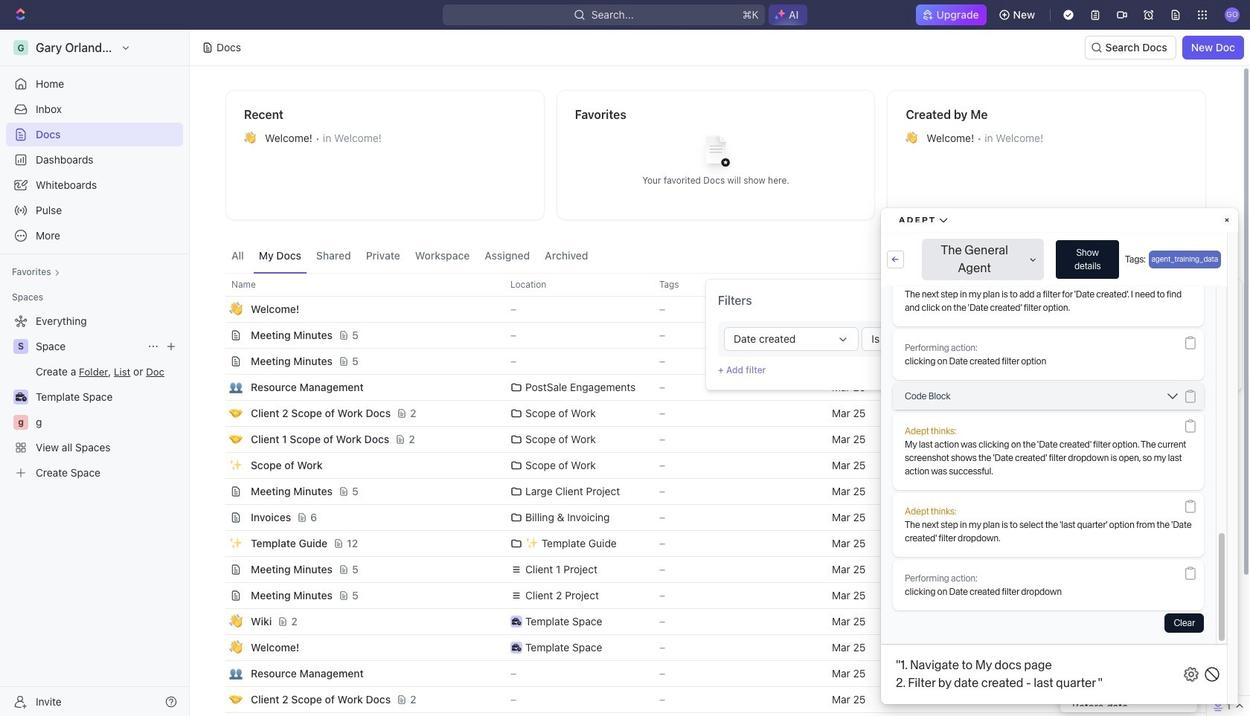 Task type: vqa. For each thing, say whether or not it's contained in the screenshot.
bottommost "Spaces"
no



Task type: locate. For each thing, give the bounding box(es) containing it.
2 business time image from the top
[[512, 644, 521, 652]]

row
[[209, 273, 1206, 297], [209, 296, 1206, 323], [209, 322, 1206, 349], [209, 348, 1206, 375], [209, 374, 1206, 401], [209, 400, 1206, 427], [209, 426, 1206, 453], [209, 452, 1206, 479], [209, 478, 1206, 505], [209, 505, 1206, 531], [209, 531, 1206, 557], [209, 557, 1206, 583], [209, 583, 1206, 609], [209, 609, 1206, 635], [209, 635, 1206, 662], [209, 661, 1206, 688], [209, 687, 1206, 714], [225, 713, 1206, 717]]

Search... text field
[[1089, 327, 1182, 350]]

tab list
[[225, 238, 594, 273]]

1 vertical spatial business time image
[[512, 644, 521, 652]]

sidebar navigation
[[0, 30, 190, 717]]

table
[[209, 273, 1206, 717]]

1 business time image from the top
[[512, 618, 521, 626]]

business time image
[[512, 618, 521, 626], [512, 644, 521, 652]]

0 vertical spatial business time image
[[512, 618, 521, 626]]

cell
[[209, 297, 225, 322], [1180, 297, 1206, 322], [209, 323, 225, 348], [209, 349, 225, 374], [209, 375, 225, 400], [209, 401, 225, 426], [209, 427, 225, 452], [209, 453, 225, 478], [1180, 453, 1206, 478], [209, 479, 225, 505], [209, 505, 225, 531], [209, 531, 225, 557], [1061, 531, 1180, 557], [1180, 531, 1206, 557], [209, 557, 225, 583], [1061, 557, 1180, 583], [209, 583, 225, 609], [1061, 583, 1180, 609], [1180, 583, 1206, 609], [209, 609, 225, 635], [942, 609, 1061, 635], [1061, 609, 1180, 635], [209, 635, 225, 661], [209, 662, 225, 687], [1061, 662, 1180, 687], [209, 688, 225, 713], [823, 714, 942, 717], [942, 714, 1061, 717], [1061, 714, 1180, 717], [1180, 714, 1206, 717]]

column header
[[209, 273, 225, 297]]



Task type: describe. For each thing, give the bounding box(es) containing it.
space, , element
[[13, 339, 28, 354]]

no favorited docs image
[[686, 124, 746, 183]]



